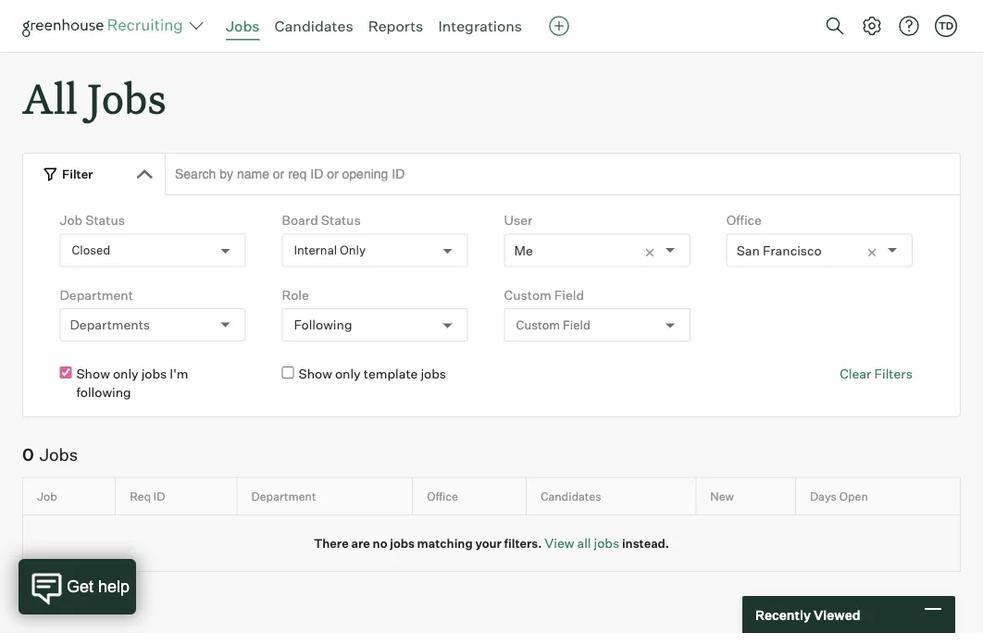 Task type: locate. For each thing, give the bounding box(es) containing it.
new
[[710, 489, 734, 504]]

filters.
[[504, 536, 542, 551]]

department up there
[[251, 489, 316, 504]]

0 horizontal spatial department
[[60, 287, 133, 303]]

show right show only template jobs option
[[299, 366, 332, 382]]

office up matching
[[427, 489, 458, 504]]

department
[[60, 287, 133, 303], [251, 489, 316, 504]]

1 status from the left
[[85, 212, 125, 228]]

internal
[[294, 243, 337, 258]]

show for show only template jobs
[[299, 366, 332, 382]]

1 horizontal spatial only
[[335, 366, 361, 382]]

me
[[514, 242, 533, 258]]

2 clear value image from the left
[[865, 246, 878, 259]]

1 horizontal spatial status
[[321, 212, 361, 228]]

candidates
[[274, 17, 353, 35], [541, 489, 601, 504]]

board
[[282, 212, 318, 228]]

show
[[76, 366, 110, 382], [299, 366, 332, 382]]

show only template jobs
[[299, 366, 446, 382]]

clear value image for me
[[643, 246, 656, 259]]

department up departments
[[60, 287, 133, 303]]

candidates up view all jobs link
[[541, 489, 601, 504]]

2 status from the left
[[321, 212, 361, 228]]

custom down "me"
[[516, 317, 560, 332]]

clear value image
[[643, 246, 656, 259], [865, 246, 878, 259]]

1 clear value element from the left
[[643, 235, 665, 266]]

departments
[[70, 317, 150, 333]]

jobs down the greenhouse recruiting image
[[87, 70, 166, 125]]

field
[[554, 287, 584, 303], [563, 317, 591, 332]]

only left template
[[335, 366, 361, 382]]

2 show from the left
[[299, 366, 332, 382]]

jobs for all jobs
[[87, 70, 166, 125]]

days
[[810, 489, 837, 504]]

greenhouse recruiting image
[[22, 15, 189, 37]]

1 horizontal spatial clear value image
[[865, 246, 878, 259]]

only inside show only jobs i'm following
[[113, 366, 139, 382]]

custom field down me option
[[504, 287, 584, 303]]

1 vertical spatial department
[[251, 489, 316, 504]]

1 horizontal spatial candidates
[[541, 489, 601, 504]]

clear filters
[[840, 366, 913, 382]]

1 horizontal spatial clear value element
[[865, 235, 888, 266]]

0 vertical spatial job
[[60, 212, 83, 228]]

1 vertical spatial jobs
[[87, 70, 166, 125]]

0 horizontal spatial candidates
[[274, 17, 353, 35]]

custom
[[504, 287, 551, 303], [516, 317, 560, 332]]

candidates right jobs link
[[274, 17, 353, 35]]

2 clear value element from the left
[[865, 235, 888, 266]]

1 vertical spatial candidates
[[541, 489, 601, 504]]

0 vertical spatial office
[[726, 212, 762, 228]]

1 horizontal spatial show
[[299, 366, 332, 382]]

2 horizontal spatial jobs
[[226, 17, 260, 35]]

only
[[113, 366, 139, 382], [335, 366, 361, 382]]

jobs left i'm
[[141, 366, 167, 382]]

job
[[60, 212, 83, 228], [37, 489, 57, 504]]

2 only from the left
[[335, 366, 361, 382]]

me option
[[514, 242, 533, 258]]

status
[[85, 212, 125, 228], [321, 212, 361, 228]]

0 vertical spatial department
[[60, 287, 133, 303]]

view all jobs link
[[545, 535, 619, 551]]

jobs left candidates link
[[226, 17, 260, 35]]

filters
[[874, 366, 913, 382]]

jobs link
[[226, 17, 260, 35]]

candidates link
[[274, 17, 353, 35]]

clear value element for me
[[643, 235, 665, 266]]

jobs right template
[[421, 366, 446, 382]]

jobs right no
[[390, 536, 415, 551]]

job up 'closed'
[[60, 212, 83, 228]]

recently
[[755, 607, 811, 623]]

0 horizontal spatial show
[[76, 366, 110, 382]]

0 horizontal spatial job
[[37, 489, 57, 504]]

1 horizontal spatial department
[[251, 489, 316, 504]]

jobs for 0 jobs
[[40, 444, 78, 465]]

1 vertical spatial custom
[[516, 317, 560, 332]]

Show only template jobs checkbox
[[282, 367, 294, 379]]

1 vertical spatial office
[[427, 489, 458, 504]]

1 horizontal spatial jobs
[[87, 70, 166, 125]]

clear
[[840, 366, 871, 382]]

job status
[[60, 212, 125, 228]]

req id
[[130, 489, 165, 504]]

0 jobs
[[22, 444, 78, 465]]

custom down me option
[[504, 287, 551, 303]]

i'm
[[170, 366, 188, 382]]

all
[[577, 535, 591, 551]]

show only jobs i'm following
[[76, 366, 188, 400]]

board status
[[282, 212, 361, 228]]

jobs
[[141, 366, 167, 382], [421, 366, 446, 382], [594, 535, 619, 551], [390, 536, 415, 551]]

1 only from the left
[[113, 366, 139, 382]]

san
[[737, 242, 760, 258]]

office
[[726, 212, 762, 228], [427, 489, 458, 504]]

0 horizontal spatial jobs
[[40, 444, 78, 465]]

req
[[130, 489, 151, 504]]

custom field down "me"
[[516, 317, 591, 332]]

there
[[314, 536, 349, 551]]

1 vertical spatial custom field
[[516, 317, 591, 332]]

san francisco
[[737, 242, 822, 258]]

clear value element
[[643, 235, 665, 266], [865, 235, 888, 266]]

only up following
[[113, 366, 139, 382]]

Show only jobs I'm following checkbox
[[60, 367, 72, 379]]

2 vertical spatial jobs
[[40, 444, 78, 465]]

jobs right the 0
[[40, 444, 78, 465]]

office up san
[[726, 212, 762, 228]]

0 horizontal spatial clear value element
[[643, 235, 665, 266]]

show up following
[[76, 366, 110, 382]]

show inside show only jobs i'm following
[[76, 366, 110, 382]]

jobs
[[226, 17, 260, 35], [87, 70, 166, 125], [40, 444, 78, 465]]

matching
[[417, 536, 473, 551]]

custom field
[[504, 287, 584, 303], [516, 317, 591, 332]]

1 show from the left
[[76, 366, 110, 382]]

0 horizontal spatial office
[[427, 489, 458, 504]]

status up 'closed'
[[85, 212, 125, 228]]

job down the "0 jobs"
[[37, 489, 57, 504]]

0 horizontal spatial status
[[85, 212, 125, 228]]

1 horizontal spatial job
[[60, 212, 83, 228]]

status up the internal only at the top
[[321, 212, 361, 228]]

instead.
[[622, 536, 669, 551]]

Search by name or req ID or opening ID text field
[[165, 153, 961, 196]]

0 horizontal spatial only
[[113, 366, 139, 382]]

0 horizontal spatial clear value image
[[643, 246, 656, 259]]

only for jobs
[[113, 366, 139, 382]]

1 clear value image from the left
[[643, 246, 656, 259]]

1 vertical spatial job
[[37, 489, 57, 504]]



Task type: describe. For each thing, give the bounding box(es) containing it.
following
[[294, 317, 352, 333]]

internal only
[[294, 243, 366, 258]]

0 vertical spatial candidates
[[274, 17, 353, 35]]

days open
[[810, 489, 868, 504]]

filter
[[62, 166, 93, 181]]

are
[[351, 536, 370, 551]]

show for show only jobs i'm following
[[76, 366, 110, 382]]

1 horizontal spatial office
[[726, 212, 762, 228]]

user
[[504, 212, 533, 228]]

integrations
[[438, 17, 522, 35]]

integrations link
[[438, 17, 522, 35]]

viewed
[[814, 607, 861, 623]]

closed
[[72, 243, 110, 258]]

jobs right all
[[594, 535, 619, 551]]

0 vertical spatial custom field
[[504, 287, 584, 303]]

clear filters link
[[840, 365, 913, 383]]

job for job
[[37, 489, 57, 504]]

td
[[939, 19, 954, 32]]

only for template
[[335, 366, 361, 382]]

open
[[839, 489, 868, 504]]

reports link
[[368, 17, 423, 35]]

following
[[76, 384, 131, 400]]

status for board status
[[321, 212, 361, 228]]

status for job status
[[85, 212, 125, 228]]

td button
[[935, 15, 957, 37]]

1 vertical spatial field
[[563, 317, 591, 332]]

clear value image for san francisco
[[865, 246, 878, 259]]

clear value element for san francisco
[[865, 235, 888, 266]]

jobs inside show only jobs i'm following
[[141, 366, 167, 382]]

san francisco option
[[737, 242, 822, 258]]

td button
[[931, 11, 961, 41]]

configure image
[[861, 15, 883, 37]]

recently viewed
[[755, 607, 861, 623]]

francisco
[[763, 242, 822, 258]]

no
[[373, 536, 387, 551]]

all jobs
[[22, 70, 166, 125]]

search image
[[824, 15, 846, 37]]

0 vertical spatial field
[[554, 287, 584, 303]]

id
[[154, 489, 165, 504]]

0
[[22, 444, 34, 465]]

0 vertical spatial jobs
[[226, 17, 260, 35]]

0 vertical spatial custom
[[504, 287, 551, 303]]

there are no jobs matching your filters. view all jobs instead.
[[314, 535, 669, 551]]

template
[[364, 366, 418, 382]]

all
[[22, 70, 78, 125]]

your
[[475, 536, 502, 551]]

jobs inside there are no jobs matching your filters. view all jobs instead.
[[390, 536, 415, 551]]

job for job status
[[60, 212, 83, 228]]

role
[[282, 287, 309, 303]]

view
[[545, 535, 574, 551]]

only
[[340, 243, 366, 258]]

reports
[[368, 17, 423, 35]]



Task type: vqa. For each thing, say whether or not it's contained in the screenshot.
"Submissions"
no



